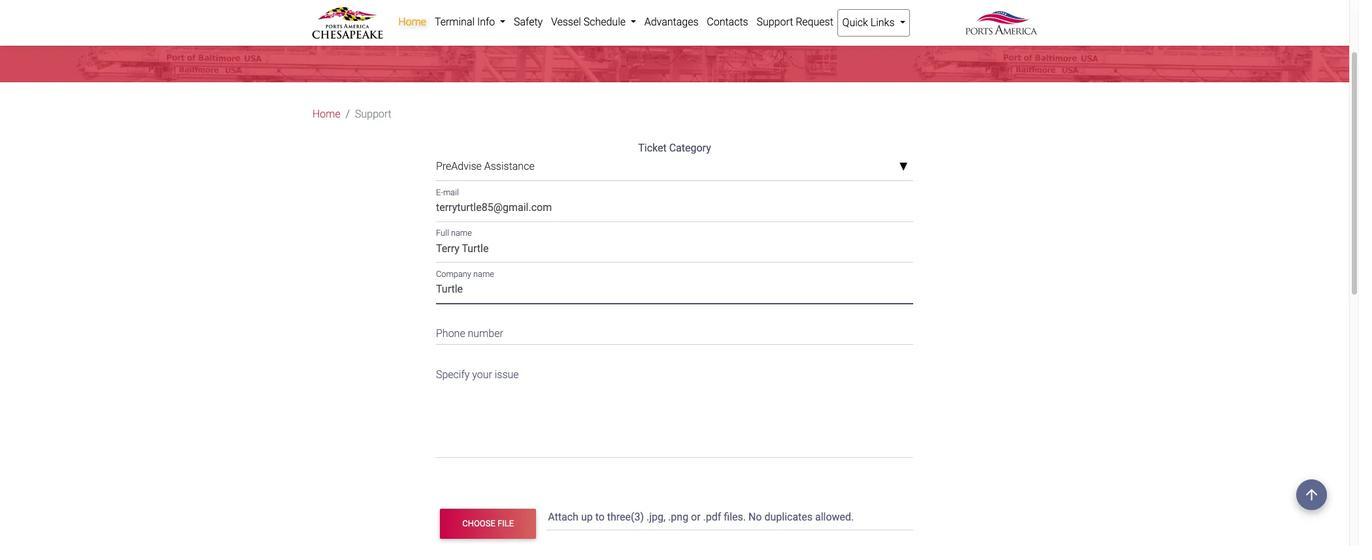 Task type: locate. For each thing, give the bounding box(es) containing it.
company name
[[436, 269, 494, 279]]

request
[[796, 16, 834, 28]]

1 vertical spatial name
[[473, 269, 494, 279]]

full name
[[436, 228, 472, 238]]

mail
[[443, 187, 459, 197]]

1 horizontal spatial home
[[398, 16, 426, 28]]

name
[[451, 228, 472, 238], [473, 269, 494, 279]]

issue
[[495, 369, 519, 381]]

1 horizontal spatial support
[[757, 16, 793, 28]]

0 horizontal spatial home
[[313, 108, 340, 120]]

home link
[[394, 9, 431, 35], [313, 107, 340, 122]]

support
[[757, 16, 793, 28], [355, 108, 392, 120]]

home
[[398, 16, 426, 28], [313, 108, 340, 120]]

your
[[472, 369, 492, 381]]

assistance
[[484, 160, 535, 173]]

0 vertical spatial home
[[398, 16, 426, 28]]

▼
[[899, 162, 908, 172]]

1 horizontal spatial name
[[473, 269, 494, 279]]

name right full
[[451, 228, 472, 238]]

0 horizontal spatial name
[[451, 228, 472, 238]]

quick
[[843, 16, 868, 29]]

1 horizontal spatial home link
[[394, 9, 431, 35]]

1 vertical spatial home
[[313, 108, 340, 120]]

0 horizontal spatial home link
[[313, 107, 340, 122]]

advantages
[[644, 16, 699, 28]]

1 vertical spatial home link
[[313, 107, 340, 122]]

name for company name
[[473, 269, 494, 279]]

support request link
[[753, 9, 838, 35]]

0 vertical spatial support
[[757, 16, 793, 28]]

specify
[[436, 369, 470, 381]]

company
[[436, 269, 471, 279]]

support for support request
[[757, 16, 793, 28]]

links
[[871, 16, 895, 29]]

0 vertical spatial home link
[[394, 9, 431, 35]]

1 vertical spatial support
[[355, 108, 392, 120]]

name right company
[[473, 269, 494, 279]]

0 horizontal spatial support
[[355, 108, 392, 120]]

Specify your issue text field
[[436, 361, 913, 458]]

Attach up to three(3) .jpg, .png or .pdf files. No duplicates allowed. text field
[[547, 505, 916, 531]]

preadvise
[[436, 160, 482, 173]]

quick links
[[843, 16, 897, 29]]

choose file
[[462, 519, 514, 529]]

choose
[[462, 519, 495, 529]]

0 vertical spatial name
[[451, 228, 472, 238]]

specify your issue
[[436, 369, 519, 381]]

home for the bottommost home link
[[313, 108, 340, 120]]

contacts
[[707, 16, 748, 28]]

advantages link
[[640, 9, 703, 35]]



Task type: vqa. For each thing, say whether or not it's contained in the screenshot.
GCXU5655739's on
no



Task type: describe. For each thing, give the bounding box(es) containing it.
terminal
[[435, 16, 475, 28]]

number
[[468, 328, 503, 340]]

preadvise assistance
[[436, 160, 535, 173]]

home for the right home link
[[398, 16, 426, 28]]

contacts link
[[703, 9, 753, 35]]

phone
[[436, 328, 465, 340]]

full
[[436, 228, 449, 238]]

Phone number text field
[[436, 320, 913, 345]]

E-mail email field
[[436, 197, 913, 222]]

ticket
[[638, 142, 667, 154]]

vessel
[[551, 16, 581, 28]]

terminal info link
[[431, 9, 510, 35]]

category
[[669, 142, 711, 154]]

vessel schedule link
[[547, 9, 640, 35]]

e-
[[436, 187, 443, 197]]

terminal info
[[435, 16, 498, 28]]

support for support
[[355, 108, 392, 120]]

ticket category
[[638, 142, 711, 154]]

Full name text field
[[436, 238, 913, 263]]

support request
[[757, 16, 834, 28]]

vessel schedule
[[551, 16, 628, 28]]

schedule
[[584, 16, 626, 28]]

quick links link
[[838, 9, 910, 37]]

safety
[[514, 16, 543, 28]]

phone number
[[436, 328, 503, 340]]

safety link
[[510, 9, 547, 35]]

go to top image
[[1297, 480, 1327, 511]]

name for full name
[[451, 228, 472, 238]]

file
[[498, 519, 514, 529]]

Company name text field
[[436, 279, 913, 304]]

info
[[477, 16, 495, 28]]

e-mail
[[436, 187, 459, 197]]



